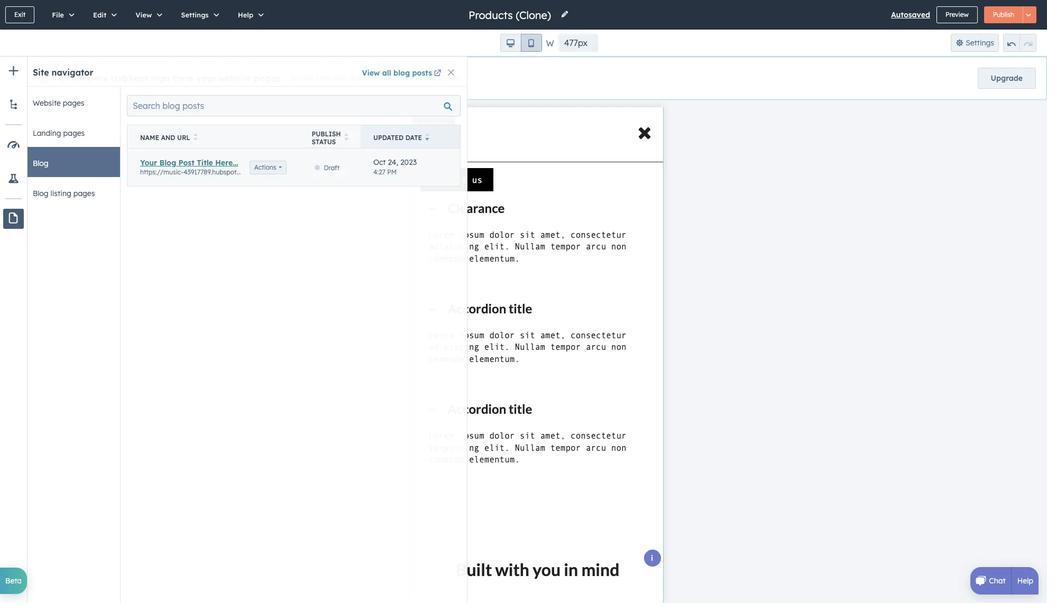 Task type: vqa. For each thing, say whether or not it's contained in the screenshot.
File button
yes



Task type: describe. For each thing, give the bounding box(es) containing it.
starter.
[[435, 73, 460, 83]]

remove
[[58, 73, 92, 84]]

temporary-
[[324, 168, 358, 176]]

landing
[[33, 129, 61, 138]]

hubspot
[[111, 73, 148, 84]]

upgrade
[[991, 74, 1023, 83]]

autosaved button
[[891, 8, 931, 21]]

view for view all blog posts
[[362, 68, 380, 78]]

title
[[197, 158, 213, 167]]

slug-
[[358, 168, 372, 176]]

w
[[546, 38, 554, 49]]

your blog post title here... https://music-43917789.hubspotpagebuilder.com/new-blog/-temporary-slug-64fbc9fb-389c-40d6-958a-870786a45af3
[[140, 158, 496, 176]]

chat
[[990, 577, 1006, 586]]

1 horizontal spatial help
[[1018, 577, 1034, 586]]

preview
[[946, 11, 969, 19]]

blog inside your blog post title here... https://music-43917789.hubspotpagebuilder.com/new-blog/-temporary-slug-64fbc9fb-389c-40d6-958a-870786a45af3
[[160, 158, 176, 167]]

from
[[173, 73, 193, 84]]

website pages
[[33, 98, 84, 108]]

unlock premium features with crm suite starter.
[[291, 73, 460, 83]]

press to sort. image
[[344, 133, 348, 141]]

website
[[33, 98, 61, 108]]

blog button
[[21, 147, 120, 177]]

help inside "button"
[[238, 11, 253, 19]]

upgrade link
[[978, 68, 1036, 89]]

site
[[33, 67, 49, 78]]

Search blog posts search field
[[127, 95, 461, 116]]

press to sort. element for name and url
[[193, 133, 197, 142]]

landing pages
[[33, 129, 85, 138]]

40d6-
[[418, 168, 436, 176]]

edit
[[93, 11, 106, 19]]

your
[[140, 158, 157, 167]]

publish status
[[312, 130, 341, 146]]

actions
[[254, 163, 276, 171]]

blog/-
[[305, 168, 324, 176]]

file button
[[41, 0, 82, 30]]

24,
[[388, 158, 398, 167]]

958a-
[[436, 168, 453, 176]]

landing pages button
[[21, 117, 120, 147]]

1 horizontal spatial settings
[[966, 38, 995, 48]]

suite
[[415, 73, 433, 83]]

exit link
[[5, 6, 35, 23]]

pages for landing pages
[[63, 129, 85, 138]]

4:27
[[374, 168, 386, 176]]

name and url
[[140, 134, 190, 142]]

0 horizontal spatial settings
[[181, 11, 209, 19]]

blog
[[394, 68, 410, 78]]

publish button
[[984, 6, 1024, 23]]

with
[[380, 73, 395, 83]]

publish for publish
[[993, 11, 1015, 19]]

1 group from the left
[[500, 34, 542, 52]]

site navigator
[[33, 67, 93, 78]]

2 vertical spatial pages
[[73, 189, 95, 198]]

premium
[[316, 73, 347, 83]]

edit button
[[82, 0, 124, 30]]



Task type: locate. For each thing, give the bounding box(es) containing it.
descending sort. press to sort ascending. image
[[425, 133, 429, 141]]

0 horizontal spatial settings button
[[170, 0, 227, 30]]

post
[[179, 158, 195, 167]]

pages.
[[254, 73, 282, 84]]

the
[[95, 73, 108, 84]]

actions button
[[250, 161, 286, 174]]

group
[[500, 34, 542, 52], [1004, 34, 1037, 52]]

blog for blog
[[33, 159, 48, 168]]

1 horizontal spatial settings button
[[951, 34, 999, 52]]

1 vertical spatial publish
[[312, 130, 341, 138]]

publish for publish status
[[312, 130, 341, 138]]

publish right "preview"
[[993, 11, 1015, 19]]

publish group
[[984, 6, 1037, 23]]

1 press to sort. element from the left
[[193, 133, 197, 142]]

0 horizontal spatial publish
[[312, 130, 341, 138]]

oct 24, 2023 4:27 pm
[[374, 158, 417, 176]]

1 horizontal spatial view
[[362, 68, 380, 78]]

1 vertical spatial pages
[[63, 129, 85, 138]]

0 vertical spatial help
[[238, 11, 253, 19]]

exit
[[14, 11, 26, 19]]

view
[[136, 11, 152, 19], [362, 68, 380, 78]]

0 vertical spatial settings button
[[170, 0, 227, 30]]

group left w
[[500, 34, 542, 52]]

publish
[[993, 11, 1015, 19], [312, 130, 341, 138]]

0 horizontal spatial press to sort. element
[[193, 133, 197, 142]]

https://music-
[[140, 168, 184, 176]]

view for view
[[136, 11, 152, 19]]

settings
[[181, 11, 209, 19], [966, 38, 995, 48]]

1 vertical spatial help
[[1018, 577, 1034, 586]]

870786a45af3
[[453, 168, 496, 176]]

url
[[177, 134, 190, 142]]

None field
[[468, 8, 554, 22]]

help button
[[227, 0, 271, 30]]

your blog post title here... link
[[140, 158, 238, 167]]

1 horizontal spatial group
[[1004, 34, 1037, 52]]

posts
[[412, 68, 432, 78]]

pages for website pages
[[63, 98, 84, 108]]

autosaved
[[891, 10, 931, 20]]

your blog post title here... was updated on oct 24, 2023 element
[[374, 158, 448, 177]]

press to sort. element for publish status
[[344, 133, 348, 142]]

view inside button
[[136, 11, 152, 19]]

view button
[[124, 0, 170, 30]]

blog
[[160, 158, 176, 167], [33, 159, 48, 168], [33, 189, 48, 198]]

blog for blog listing pages
[[33, 189, 48, 198]]

None text field
[[559, 34, 598, 52]]

draft
[[324, 164, 340, 172]]

status
[[312, 138, 336, 146]]

press to sort. element right publish status
[[344, 133, 348, 142]]

0 horizontal spatial group
[[500, 34, 542, 52]]

pages inside 'button'
[[63, 98, 84, 108]]

1 vertical spatial view
[[362, 68, 380, 78]]

preview button
[[937, 6, 978, 23]]

blog listing pages button
[[21, 177, 120, 207]]

2023
[[400, 158, 417, 167]]

0 vertical spatial publish
[[993, 11, 1015, 19]]

2 press to sort. element from the left
[[344, 133, 348, 142]]

press to sort. element right url
[[193, 133, 197, 142]]

here...
[[215, 158, 238, 167]]

settings button
[[170, 0, 227, 30], [951, 34, 999, 52]]

43917789.hubspotpagebuilder.com/new-
[[184, 168, 305, 176]]

publish inside button
[[993, 11, 1015, 19]]

view all blog posts
[[362, 68, 432, 78]]

your
[[196, 73, 216, 84]]

website pages button
[[21, 87, 120, 117]]

pages
[[63, 98, 84, 108], [63, 129, 85, 138], [73, 189, 95, 198]]

beta button
[[0, 568, 27, 595]]

oct
[[374, 158, 386, 167]]

close image
[[448, 69, 454, 76]]

publish left press to sort. icon
[[312, 130, 341, 138]]

descending sort. press to sort ascending. element
[[425, 133, 429, 142]]

pm
[[387, 168, 397, 176]]

press to sort. image
[[193, 133, 197, 141]]

blog down the 'landing' at the top left of the page
[[33, 159, 48, 168]]

logo
[[151, 73, 170, 84]]

press to sort. element
[[193, 133, 197, 142], [344, 133, 348, 142]]

0 horizontal spatial help
[[238, 11, 253, 19]]

settings right view button
[[181, 11, 209, 19]]

link opens in a new window image
[[434, 70, 442, 78], [434, 70, 442, 78]]

all
[[382, 68, 391, 78]]

1 horizontal spatial publish
[[993, 11, 1015, 19]]

date
[[406, 134, 422, 142]]

blog left listing on the left top
[[33, 189, 48, 198]]

blog up the https://music-
[[160, 158, 176, 167]]

features
[[350, 73, 378, 83]]

website
[[219, 73, 251, 84]]

64fbc9fb-
[[372, 168, 402, 176]]

group down publish group
[[1004, 34, 1037, 52]]

0 horizontal spatial view
[[136, 11, 152, 19]]

settings down preview button at the right top of the page
[[966, 38, 995, 48]]

pages down remove
[[63, 98, 84, 108]]

1 horizontal spatial press to sort. element
[[344, 133, 348, 142]]

and
[[161, 134, 175, 142]]

2 group from the left
[[1004, 34, 1037, 52]]

remove the hubspot logo from your website pages.
[[58, 73, 282, 84]]

help
[[238, 11, 253, 19], [1018, 577, 1034, 586]]

0 vertical spatial settings
[[181, 11, 209, 19]]

view left all
[[362, 68, 380, 78]]

beta
[[5, 577, 22, 586]]

updated date
[[374, 134, 422, 142]]

view all blog posts link
[[362, 67, 443, 79]]

0 vertical spatial pages
[[63, 98, 84, 108]]

0 vertical spatial view
[[136, 11, 152, 19]]

crm
[[397, 73, 413, 83]]

listing
[[51, 189, 71, 198]]

389c-
[[402, 168, 418, 176]]

unlock
[[291, 73, 314, 83]]

navigator
[[52, 67, 93, 78]]

1 vertical spatial settings
[[966, 38, 995, 48]]

view right edit button
[[136, 11, 152, 19]]

updated
[[374, 134, 404, 142]]

name
[[140, 134, 159, 142]]

file
[[52, 11, 64, 19]]

pages right listing on the left top
[[73, 189, 95, 198]]

1 vertical spatial settings button
[[951, 34, 999, 52]]

pages right the 'landing' at the top left of the page
[[63, 129, 85, 138]]

blog listing pages
[[33, 189, 95, 198]]



